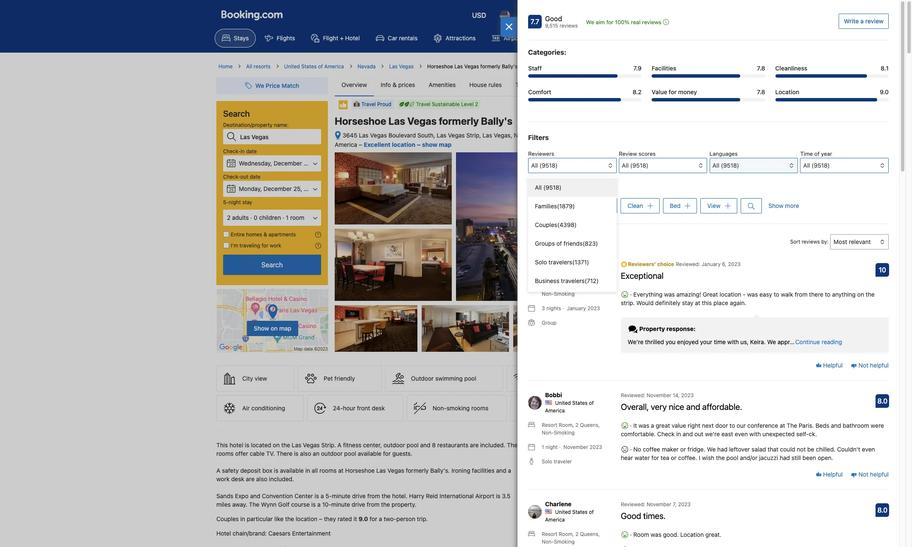 Task type: describe. For each thing, give the bounding box(es) containing it.
city view
[[242, 375, 267, 382]]

overall, very nice and affordable.
[[621, 402, 743, 412]]

center,
[[363, 442, 382, 449]]

click to open map view image
[[335, 131, 341, 140]]

sign in link
[[649, 8, 679, 23]]

is right center
[[315, 493, 319, 500]]

good 9,515 reviews for rated good element related to scored 7.7 element to the bottom
[[625, 162, 658, 176]]

2 adults · 0 children · 1 room
[[227, 214, 305, 221]]

reviews down the '(4398)'
[[550, 236, 575, 243]]

anything
[[833, 291, 857, 298]]

7.7 for the top scored 7.7 element
[[531, 18, 540, 25]]

1 horizontal spatial 2
[[475, 101, 479, 107]]

(9518) for time of year
[[812, 162, 831, 169]]

in right sign
[[668, 11, 673, 19]]

bathroom for it was a great value right next door to our conference at the paris. beds and bathroom were comfortable. check in and out we're east even with …
[[606, 201, 630, 208]]

the inside it was a great value right next door to our conference at the paris. beds and bathroom were comfortable. check in and out we're east even with …
[[634, 194, 644, 201]]

0 horizontal spatial or
[[672, 454, 677, 462]]

the up the two-
[[381, 501, 390, 508]]

in inside search section
[[241, 148, 245, 155]]

the up there
[[282, 442, 290, 449]]

categories:
[[529, 48, 567, 56]]

las up there
[[292, 442, 302, 449]]

location 9.0 meter
[[776, 98, 890, 101]]

caesars
[[269, 530, 291, 537]]

25
[[229, 188, 234, 192]]

(9518) for languages
[[722, 162, 740, 169]]

all for reviewers
[[532, 162, 538, 169]]

home
[[219, 63, 233, 70]]

1 vertical spatial november
[[564, 444, 589, 451]]

friends
[[564, 240, 583, 247]]

hotel
[[230, 442, 243, 449]]

horseshoe inside this hotel is located on the las vegas strip. a fitness center, outdoor pool and 8 restaurants are included. the rooms offer cable tv. there is also an outdoor pool available for guests. a safety deposit box is available in all rooms at horseshoe las vegas formerly bally's. ironing facilities and a work desk are also included. sands expo and convention center is a 5-minute drive from the hotel. harry reid international airport is 3.5 miles away. the wynn golf course is a 10-minute drive from the property.
[[345, 467, 375, 474]]

reviews left 'by:' at the right top of the page
[[803, 239, 821, 245]]

chain/brand:
[[233, 530, 267, 537]]

right for …
[[631, 188, 643, 195]]

0 vertical spatial also
[[300, 450, 312, 457]]

rated good element for the top scored 7.7 element
[[546, 14, 578, 24]]

list your property
[[548, 11, 604, 19]]

view
[[708, 202, 721, 209]]

jacuzzi
[[760, 454, 779, 462]]

america inside 3645 las vegas boulevard south, las vegas strip, las vegas, nv 89109, united states of america
[[335, 141, 358, 148]]

2023 for reviewed: november 7, 2023
[[679, 502, 691, 508]]

center
[[295, 493, 313, 500]]

2023 down (712)
[[588, 305, 601, 312]]

· down baggage
[[629, 422, 634, 429]]

vegas up house
[[465, 63, 479, 70]]

a left topic
[[546, 184, 549, 191]]

safety
[[222, 467, 239, 474]]

was for everything was amazing! great location - was easy to walk from there to anything on the strip. would definitely stay at this place again.
[[665, 291, 675, 298]]

vegas,
[[494, 132, 513, 139]]

america up choice
[[653, 238, 672, 244]]

sign in
[[654, 11, 673, 19]]

restaurants
[[438, 442, 469, 449]]

0 vertical spatial location
[[776, 88, 800, 96]]

air conditioning
[[242, 405, 285, 412]]

(823)
[[583, 240, 599, 247]]

enjoyed
[[678, 339, 699, 346]]

las right strip,
[[483, 132, 493, 139]]

beds for …
[[580, 201, 593, 208]]

7.8 for value for money
[[758, 88, 766, 96]]

staff 7.9 meter
[[529, 74, 642, 78]]

we're thrilled you enjoyed your time with us, keira. we appr… continue reading
[[628, 339, 843, 346]]

vegas up prices
[[399, 63, 414, 70]]

america down 'charlene'
[[546, 517, 565, 523]]

non-
[[433, 405, 447, 412]]

reviews:
[[591, 184, 612, 191]]

las up the amenities
[[455, 63, 463, 70]]

rooms inside button
[[472, 405, 489, 412]]

to for everything was amazing! great location - was easy to walk from there to anything on the strip. would definitely stay at this place again.
[[775, 291, 780, 298]]

filter reviews region
[[529, 132, 890, 292]]

baggage storage button
[[592, 395, 684, 422]]

las down center,
[[377, 467, 386, 474]]

couples for couples in particular like the location – they rated it 9.0 for a two-person trip.
[[217, 516, 239, 523]]

search inside button
[[262, 261, 283, 269]]

united up location!
[[612, 238, 628, 244]]

pool inside "outdoor swimming pool" button
[[465, 375, 477, 382]]

is up offer
[[245, 442, 250, 449]]

las up boulevard on the left
[[389, 115, 406, 127]]

0 horizontal spatial had
[[718, 446, 728, 453]]

1 vertical spatial drive
[[352, 501, 366, 508]]

reviewed: november 7, 2023
[[621, 502, 691, 508]]

helpful for 2nd not helpful button
[[871, 471, 890, 478]]

1 vertical spatial a
[[217, 467, 221, 474]]

nights
[[547, 305, 562, 312]]

time of year
[[801, 150, 833, 157]]

2 horizontal spatial –
[[417, 141, 421, 148]]

2 vertical spatial from
[[367, 501, 380, 508]]

reviewed: january 6, 2023
[[676, 261, 741, 268]]

register link
[[612, 8, 646, 23]]

1 horizontal spatial bobbi
[[589, 238, 603, 244]]

were for it was a great value right next door to our conference at the paris. beds and bathroom were comfortable. check in and out we're east even with …
[[632, 201, 644, 208]]

united states of america link
[[284, 63, 344, 70]]

apartments
[[269, 231, 296, 238]]

1 vertical spatial from
[[368, 493, 380, 500]]

the right like
[[285, 516, 294, 523]]

all (9518) button for languages
[[710, 158, 799, 173]]

0 vertical spatial reviewed:
[[676, 261, 701, 268]]

1 horizontal spatial available
[[358, 450, 382, 457]]

1 vertical spatial also
[[256, 476, 268, 483]]

could
[[781, 446, 796, 453]]

reviewers'
[[629, 261, 657, 268]]

· down good times.
[[631, 531, 632, 539]]

thrilled
[[646, 339, 665, 346]]

1 vertical spatial scored 7.7 element
[[662, 162, 675, 176]]

vegas up "south,"
[[408, 115, 437, 127]]

0 horizontal spatial hotel
[[217, 530, 231, 537]]

review categories element
[[529, 47, 567, 57]]

0 vertical spatial a
[[338, 442, 342, 449]]

outdoor swimming pool button
[[386, 366, 503, 392]]

in down 'away.'
[[241, 516, 245, 523]]

good inside list of reviews region
[[621, 511, 642, 521]]

check for it was a great value right next door to our conference at the paris. beds and bathroom were comfortable. check in and out we're east even with unexpected self-ck.
[[658, 431, 675, 438]]

date for check-in date
[[246, 148, 257, 155]]

east for …
[[596, 214, 607, 221]]

door for …
[[657, 188, 669, 195]]

· up strip.
[[629, 291, 634, 298]]

all left the resorts
[[246, 63, 252, 70]]

at inside 'it was a great value right next door to our conference at the paris. beds and bathroom were comfortable. check in and out we're east even with unexpected self-ck.'
[[781, 422, 786, 429]]

a left the two-
[[379, 516, 382, 523]]

1 horizontal spatial outdoor
[[384, 442, 405, 449]]

1 inside button
[[286, 214, 289, 221]]

check- for in
[[223, 148, 241, 155]]

1 inside list of reviews region
[[542, 444, 545, 451]]

horseshoe for horseshoe las vegas formerly bally's (resort) (usa) deals
[[428, 63, 453, 70]]

helpful button for first not helpful button
[[816, 361, 844, 370]]

formerly for horseshoe las vegas formerly bally's
[[439, 115, 479, 127]]

flights
[[277, 34, 295, 42]]

1 vertical spatial outdoor
[[321, 450, 343, 457]]

previous image
[[571, 203, 576, 208]]

boulevard
[[389, 132, 416, 139]]

search
[[572, 184, 589, 191]]

2023 left no
[[590, 444, 603, 451]]

and right nice
[[687, 402, 701, 412]]

(9518) up families (1879)
[[544, 184, 562, 191]]

9,515 for the top scored 7.7 element's rated good element
[[546, 23, 559, 29]]

7,
[[673, 502, 677, 508]]

for inside no coffee maker or fridge. we had leftover salad that could not be chilled. couldn't even hear water for tea or coffee. i wish the pool and/or jacuzzi had still been open.
[[652, 454, 660, 462]]

1 vertical spatial rooms
[[217, 450, 234, 457]]

property
[[640, 325, 666, 333]]

was for it was a great value right next door to our conference at the paris. beds and bathroom were comfortable. check in and out we're east even with unexpected self-ck.
[[639, 422, 650, 429]]

safe button
[[511, 395, 589, 422]]

is right box at the bottom of page
[[274, 467, 279, 474]]

· right the children
[[283, 214, 285, 221]]

· right nights
[[563, 305, 565, 312]]

comfortable. for it was a great value right next door to our conference at the paris. beds and bathroom were comfortable. check in and out we're east even with unexpected self-ck.
[[621, 431, 656, 438]]

all left topic
[[535, 184, 542, 191]]

a up 10-
[[321, 493, 324, 500]]

not for first not helpful button
[[859, 362, 869, 369]]

to right topic
[[565, 184, 570, 191]]

7.8 for facilities
[[758, 65, 766, 72]]

couldn't
[[838, 446, 861, 453]]

desk inside 'button'
[[372, 405, 385, 412]]

all (9518) up families
[[535, 184, 562, 191]]

vegas down guests.
[[388, 467, 405, 474]]

helpful for helpful button corresponding to 2nd not helpful button
[[822, 471, 844, 478]]

that
[[768, 446, 779, 453]]

las right 3645 on the top of the page
[[359, 132, 369, 139]]

night for 1
[[546, 444, 558, 451]]

facilities
[[472, 467, 495, 474]]

1 horizontal spatial map
[[439, 141, 452, 148]]

united states of america down flight
[[284, 63, 344, 70]]

sort
[[791, 239, 801, 245]]

info & prices
[[381, 81, 416, 88]]

next for …
[[645, 188, 656, 195]]

view
[[255, 375, 267, 382]]

1 horizontal spatial –
[[359, 141, 363, 148]]

value for it was a great value right next door to our conference at the paris. beds and bathroom were comfortable. check in and out we're east even with …
[[616, 188, 630, 195]]

and down reviews:
[[595, 201, 604, 208]]

good for the top scored 7.7 element's rated good element
[[546, 15, 563, 23]]

vegas left strip,
[[448, 132, 465, 139]]

list of reviews region
[[524, 250, 895, 547]]

of inside 3645 las vegas boulevard south, las vegas strip, las vegas, nv 89109, united states of america
[[584, 132, 589, 139]]

1 vertical spatial excellent
[[577, 261, 603, 268]]

and right facilities
[[497, 467, 507, 474]]

0 horizontal spatial are
[[246, 476, 255, 483]]

10
[[880, 266, 887, 274]]

leftover
[[730, 446, 751, 453]]

miles
[[217, 501, 231, 508]]

the inside 'it was a great value right next door to our conference at the paris. beds and bathroom were comfortable. check in and out we're east even with unexpected self-ck.'
[[787, 422, 798, 429]]

to for it was a great value right next door to our conference at the paris. beds and bathroom were comfortable. check in and out we're east even with …
[[580, 194, 585, 201]]

entire
[[231, 231, 245, 238]]

bathtub
[[631, 375, 653, 382]]

1 vertical spatial minute
[[332, 501, 350, 508]]

helpful for helpful button for first not helpful button
[[822, 362, 844, 369]]

even for …
[[608, 214, 620, 221]]

beds for unexpected
[[816, 422, 830, 429]]

was for it was a great value right next door to our conference at the paris. beds and bathroom were comfortable. check in and out we're east even with …
[[585, 188, 595, 195]]

register
[[618, 11, 641, 19]]

families (1879)
[[535, 203, 575, 210]]

next for unexpected
[[703, 422, 714, 429]]

desk inside this hotel is located on the las vegas strip. a fitness center, outdoor pool and 8 restaurants are included. the rooms offer cable tv. there is also an outdoor pool available for guests. a safety deposit box is available in all rooms at horseshoe las vegas formerly bally's. ironing facilities and a work desk are also included. sands expo and convention center is a 5-minute drive from the hotel. harry reid international airport is 3.5 miles away. the wynn golf course is a 10-minute drive from the property.
[[231, 476, 245, 483]]

stay inside everything was amazing! great location - was easy to walk from there to anything on the strip. would definitely stay at this place again.
[[683, 300, 694, 307]]

everything was amazing! great location - was easy to walk from there to anything on the strip. would definitely stay at this place again.
[[621, 291, 875, 307]]

to right there
[[826, 291, 831, 298]]

for inside search section
[[262, 242, 269, 249]]

nice
[[669, 402, 685, 412]]

sands
[[217, 493, 234, 500]]

· up hear
[[629, 446, 634, 453]]

reviews down scores at the top right
[[640, 170, 658, 176]]

on inside everything was amazing! great location - was easy to walk from there to anything on the strip. would definitely stay at this place again.
[[858, 291, 865, 298]]

property
[[577, 11, 604, 19]]

property.
[[392, 501, 417, 508]]

staff
[[529, 65, 542, 72]]

0 vertical spatial room
[[535, 202, 551, 209]]

scored 8.0 element for good times.
[[877, 504, 890, 517]]

deposit
[[241, 467, 261, 474]]

traveler
[[554, 459, 572, 465]]

9.0 for excellent location!
[[664, 261, 673, 268]]

check- for out
[[223, 174, 241, 180]]

1 vertical spatial available
[[280, 467, 304, 474]]

show for show more
[[769, 202, 784, 209]]

check-in date
[[223, 148, 257, 155]]

0 horizontal spatial search
[[223, 109, 250, 118]]

easy
[[760, 291, 773, 298]]

reviewed: november 14, 2023
[[621, 392, 694, 399]]

scored 8.0 element for overall, very nice and affordable.
[[877, 395, 890, 408]]

reviews down "list your property"
[[560, 23, 578, 29]]

for inside this hotel is located on the las vegas strip. a fitness center, outdoor pool and 8 restaurants are included. the rooms offer cable tv. there is also an outdoor pool available for guests. a safety deposit box is available in all rooms at horseshoe las vegas formerly bally's. ironing facilities and a work desk are also included. sands expo and convention center is a 5-minute drive from the hotel. harry reid international airport is 3.5 miles away. the wynn golf course is a 10-minute drive from the property.
[[383, 450, 391, 457]]

cleanliness
[[776, 65, 808, 72]]

0 horizontal spatial included.
[[269, 476, 294, 483]]

1 vertical spatial january
[[568, 305, 587, 312]]

(1879)
[[558, 203, 575, 210]]

we aim for 100% real reviews button
[[587, 18, 670, 26]]

reviews inside button
[[643, 19, 662, 25]]

0 vertical spatial included.
[[481, 442, 506, 449]]

travelers for (1371)
[[549, 259, 573, 266]]

very
[[652, 402, 667, 412]]

america down wifi in all areas button
[[546, 408, 565, 414]]

flight + hotel link
[[304, 29, 367, 48]]

all (9518) for time of year
[[804, 162, 831, 169]]

1 horizontal spatial with
[[728, 339, 740, 346]]

booking.com image
[[222, 10, 283, 20]]

us,
[[741, 339, 749, 346]]

united states of america down 'charlene'
[[546, 509, 594, 523]]

(9518) for review scores
[[631, 162, 649, 169]]

a inside the write a review button
[[861, 17, 865, 25]]

a inside it was a great value right next door to our conference at the paris. beds and bathroom were comfortable. check in and out we're east even with …
[[597, 188, 600, 195]]

and right expo
[[250, 493, 261, 500]]

choice
[[658, 261, 675, 268]]

0 vertical spatial &
[[393, 81, 397, 88]]

airport taxis link
[[485, 29, 545, 48]]

and up chilled.
[[832, 422, 842, 429]]

9.0 for location
[[881, 88, 890, 96]]

sign
[[654, 11, 667, 19]]

there
[[277, 450, 293, 457]]

it was a great value right next door to our conference at the paris. beds and bathroom were comfortable. check in and out we're east even with unexpected self-ck.
[[621, 422, 885, 438]]

your inside list of reviews region
[[701, 339, 713, 346]]

night for 5-
[[229, 199, 241, 206]]

helpful button for 2nd not helpful button
[[816, 470, 844, 479]]

i
[[700, 454, 701, 462]]

+54 photos
[[622, 324, 663, 333]]

in inside this hotel is located on the las vegas strip. a fitness center, outdoor pool and 8 restaurants are included. the rooms offer cable tv. there is also an outdoor pool available for guests. a safety deposit box is available in all rooms at horseshoe las vegas formerly bally's. ironing facilities and a work desk are also included. sands expo and convention center is a 5-minute drive from the hotel. harry reid international airport is 3.5 miles away. the wynn golf course is a 10-minute drive from the property.
[[306, 467, 310, 474]]

location inside list of reviews region
[[681, 531, 704, 539]]

25,
[[294, 185, 302, 192]]

on inside search section
[[271, 325, 278, 332]]

and left bed
[[638, 208, 648, 214]]

affordable.
[[703, 402, 743, 412]]

show on map
[[254, 325, 292, 332]]

a up 3.5
[[508, 467, 512, 474]]

november for overall,
[[647, 392, 672, 399]]

review scores
[[619, 150, 656, 157]]

out inside search section
[[241, 174, 249, 180]]

on inside this hotel is located on the las vegas strip. a fitness center, outdoor pool and 8 restaurants are included. the rooms offer cable tv. there is also an outdoor pool available for guests. a safety deposit box is available in all rooms at horseshoe las vegas formerly bally's. ironing facilities and a work desk are also included. sands expo and convention center is a 5-minute drive from the hotel. harry reid international airport is 3.5 miles away. the wynn golf course is a 10-minute drive from the property.
[[273, 442, 280, 449]]

las inside las vegas link
[[390, 63, 398, 70]]

you
[[666, 339, 676, 346]]

for left the two-
[[370, 516, 378, 523]]

date for check-out date
[[250, 174, 261, 180]]

and left 8
[[421, 442, 431, 449]]

0 vertical spatial january
[[702, 261, 721, 268]]

united states of america up reviewers'
[[612, 238, 672, 244]]

fine
[[528, 81, 538, 88]]

airport inside airport taxis link
[[504, 34, 523, 42]]

las up show
[[437, 132, 447, 139]]

0 vertical spatial drive
[[352, 493, 366, 500]]

all for review scores
[[622, 162, 629, 169]]

outdoor
[[411, 375, 434, 382]]

0 horizontal spatial your
[[561, 11, 575, 19]]

fitness
[[343, 442, 362, 449]]

comfortable. for it was a great value right next door to our conference at the paris. beds and bathroom were comfortable. check in and out we're east even with …
[[580, 208, 613, 214]]

all resorts
[[246, 63, 271, 70]]

reviewed: for times.
[[621, 502, 646, 508]]

states inside 3645 las vegas boulevard south, las vegas strip, las vegas, nv 89109, united states of america
[[565, 132, 582, 139]]

even for unexpected
[[735, 431, 749, 438]]

1 horizontal spatial are
[[470, 442, 479, 449]]

hear
[[621, 454, 634, 462]]

all (9518) for review scores
[[622, 162, 649, 169]]

in inside button
[[546, 375, 551, 382]]

· up traveler
[[560, 444, 561, 451]]

horseshoe for horseshoe las vegas formerly bally's
[[335, 115, 387, 127]]

filters
[[529, 134, 549, 141]]

next image
[[676, 203, 681, 208]]

pool down fitness
[[345, 450, 356, 457]]

1 horizontal spatial location
[[392, 141, 416, 148]]

been
[[803, 454, 817, 462]]

0 vertical spatial scored 7.7 element
[[529, 15, 542, 28]]

not helpful for 2nd not helpful button
[[858, 471, 890, 478]]

united down 'charlene'
[[556, 509, 571, 516]]



Task type: locate. For each thing, give the bounding box(es) containing it.
1 horizontal spatial stay
[[683, 300, 694, 307]]

great for it was a great value right next door to our conference at the paris. beds and bathroom were comfortable. check in and out we're east even with …
[[601, 188, 615, 195]]

right inside 'it was a great value right next door to our conference at the paris. beds and bathroom were comfortable. check in and out we're east even with unexpected self-ck.'
[[688, 422, 701, 429]]

0 vertical spatial december
[[274, 160, 302, 167]]

rated good element
[[546, 14, 578, 24], [577, 161, 658, 171]]

night inside list of reviews region
[[546, 444, 558, 451]]

1 check- from the top
[[223, 148, 241, 155]]

were inside it was a great value right next door to our conference at the paris. beds and bathroom were comfortable. check in and out we're east even with …
[[632, 201, 644, 208]]

is left 3.5
[[496, 493, 501, 500]]

7.7 up bed
[[664, 165, 673, 173]]

2023 for monday, december 25, 2023
[[304, 185, 318, 192]]

9.0 inside "scored 9.0" 'element'
[[664, 261, 673, 268]]

pool inside no coffee maker or fridge. we had leftover salad that could not be chilled. couldn't even hear water for tea or coffee. i wish the pool and/or jacuzzi had still been open.
[[727, 454, 739, 462]]

bobbi inside list of reviews region
[[546, 392, 563, 399]]

9.0 right it
[[359, 516, 368, 523]]

0 horizontal spatial 7.7
[[531, 18, 540, 25]]

traveling
[[240, 242, 260, 249]]

1 vertical spatial good 9,515 reviews
[[625, 162, 658, 176]]

outdoor
[[384, 442, 405, 449], [321, 450, 343, 457]]

& inside search section
[[264, 231, 267, 238]]

included. down box at the bottom of page
[[269, 476, 294, 483]]

solo traveler
[[542, 459, 572, 465]]

all (9518) for reviewers
[[532, 162, 558, 169]]

a inside 'it was a great value right next door to our conference at the paris. beds and bathroom were comfortable. check in and out we're east even with unexpected self-ck.'
[[652, 422, 655, 429]]

0 horizontal spatial –
[[319, 516, 323, 523]]

1 horizontal spatial east
[[722, 431, 734, 438]]

international
[[440, 493, 474, 500]]

on
[[858, 291, 865, 298], [271, 325, 278, 332], [273, 442, 280, 449]]

included. up facilities
[[481, 442, 506, 449]]

guests.
[[393, 450, 413, 457]]

5- inside this hotel is located on the las vegas strip. a fitness center, outdoor pool and 8 restaurants are included. the rooms offer cable tv. there is also an outdoor pool available for guests. a safety deposit box is available in all rooms at horseshoe las vegas formerly bally's. ironing facilities and a work desk are also included. sands expo and convention center is a 5-minute drive from the hotel. harry reid international airport is 3.5 miles away. the wynn golf course is a 10-minute drive from the property.
[[326, 493, 332, 500]]

solo inside list of reviews region
[[542, 459, 553, 465]]

2023 for reviewed: november 14, 2023
[[682, 392, 694, 399]]

comfort 8.2 meter
[[529, 98, 642, 101]]

all (9518) link
[[529, 178, 617, 197]]

1 vertical spatial location
[[681, 531, 704, 539]]

our inside 'it was a great value right next door to our conference at the paris. beds and bathroom were comfortable. check in and out we're east even with unexpected self-ck.'
[[737, 422, 747, 429]]

1 vertical spatial december
[[264, 185, 292, 192]]

100%
[[616, 19, 630, 25]]

value for money 7.8 meter
[[652, 98, 766, 101]]

paris. for unexpected
[[800, 422, 815, 429]]

scored 10 element
[[877, 263, 890, 277]]

a
[[338, 442, 342, 449], [217, 467, 221, 474]]

rated good element for scored 7.7 element to the bottom
[[577, 161, 658, 171]]

door inside 'it was a great value right next door to our conference at the paris. beds and bathroom were comfortable. check in and out we're east even with unexpected self-ck.'
[[716, 422, 729, 429]]

2 vertical spatial out
[[695, 431, 704, 438]]

show inside search section
[[254, 325, 269, 332]]

flights link
[[258, 29, 303, 48]]

the
[[516, 81, 526, 88], [634, 194, 644, 201], [787, 422, 798, 429], [507, 442, 518, 449], [249, 501, 260, 508]]

travel
[[416, 101, 431, 107]]

location down boulevard on the left
[[392, 141, 416, 148]]

formerly inside this hotel is located on the las vegas strip. a fitness center, outdoor pool and 8 restaurants are included. the rooms offer cable tv. there is also an outdoor pool available for guests. a safety deposit box is available in all rooms at horseshoe las vegas formerly bally's. ironing facilities and a work desk are also included. sands expo and convention center is a 5-minute drive from the hotel. harry reid international airport is 3.5 miles away. the wynn golf course is a 10-minute drive from the property.
[[406, 467, 429, 474]]

2 inside button
[[227, 214, 231, 221]]

all for languages
[[713, 162, 720, 169]]

0 vertical spatial 2
[[475, 101, 479, 107]]

door for unexpected
[[716, 422, 729, 429]]

reviews right real
[[643, 19, 662, 25]]

united down flights
[[284, 63, 300, 70]]

formerly for horseshoe las vegas formerly bally's (resort) (usa) deals
[[481, 63, 501, 70]]

1 vertical spatial location
[[720, 291, 742, 298]]

0 horizontal spatial we're
[[580, 214, 594, 221]]

bally's for horseshoe las vegas formerly bally's
[[481, 115, 513, 127]]

1 vertical spatial we
[[768, 339, 777, 346]]

0 vertical spatial 9.0
[[881, 88, 890, 96]]

work inside this hotel is located on the las vegas strip. a fitness center, outdoor pool and 8 restaurants are included. the rooms offer cable tv. there is also an outdoor pool available for guests. a safety deposit box is available in all rooms at horseshoe las vegas formerly bally's. ironing facilities and a work desk are also included. sands expo and convention center is a 5-minute drive from the hotel. harry reid international airport is 3.5 miles away. the wynn golf course is a 10-minute drive from the property.
[[217, 476, 230, 483]]

0 horizontal spatial also
[[256, 476, 268, 483]]

house
[[470, 81, 487, 88]]

east for unexpected
[[722, 431, 734, 438]]

january left 6,
[[702, 261, 721, 268]]

1 vertical spatial solo
[[542, 459, 553, 465]]

in inside 'it was a great value right next door to our conference at the paris. beds and bathroom were comfortable. check in and out we're east even with unexpected self-ck.'
[[677, 431, 682, 438]]

cleanliness 8.1 meter
[[776, 74, 890, 78]]

not helpful
[[858, 362, 890, 369], [858, 471, 890, 478]]

8.0 for good times.
[[878, 507, 888, 514]]

also down box at the bottom of page
[[256, 476, 268, 483]]

2 helpful button from the top
[[816, 470, 844, 479]]

all (9518) button for time of year
[[801, 158, 890, 173]]

(9518) down languages at the top right
[[722, 162, 740, 169]]

check for it was a great value right next door to our conference at the paris. beds and bathroom were comfortable. check in and out we're east even with …
[[614, 208, 631, 214]]

check up maker
[[658, 431, 675, 438]]

airport
[[504, 34, 523, 42], [476, 493, 495, 500]]

1 7.8 from the top
[[758, 65, 766, 72]]

2 helpful from the top
[[871, 471, 890, 478]]

check-
[[223, 148, 241, 155], [223, 174, 241, 180]]

a right strip.
[[338, 442, 342, 449]]

scored 8.0 element
[[877, 395, 890, 408], [877, 504, 890, 517]]

all (9518) down review scores
[[622, 162, 649, 169]]

0 horizontal spatial comfortable.
[[580, 208, 613, 214]]

excellent up (712)
[[577, 261, 603, 268]]

0 vertical spatial hotel
[[346, 34, 360, 42]]

2 horizontal spatial all (9518) button
[[801, 158, 890, 173]]

solo
[[535, 259, 548, 266], [542, 459, 553, 465]]

0 vertical spatial east
[[596, 214, 607, 221]]

9.0
[[881, 88, 890, 96], [664, 261, 673, 268], [359, 516, 368, 523]]

3.5
[[502, 493, 511, 500]]

not helpful for first not helpful button
[[858, 362, 890, 369]]

right inside it was a great value right next door to our conference at the paris. beds and bathroom were comfortable. check in and out we're east even with …
[[631, 188, 643, 195]]

bally's
[[502, 63, 518, 70], [481, 115, 513, 127]]

5- down check-out date
[[223, 199, 229, 206]]

great inside 'it was a great value right next door to our conference at the paris. beds and bathroom were comfortable. check in and out we're east even with unexpected self-ck.'
[[656, 422, 671, 429]]

2 check- from the top
[[223, 174, 241, 180]]

all down "time"
[[804, 162, 811, 169]]

flight + hotel
[[323, 34, 360, 42]]

1 horizontal spatial value
[[672, 422, 687, 429]]

(4398)
[[558, 221, 577, 228]]

(9518) down reviewers
[[540, 162, 558, 169]]

at down fitness
[[339, 467, 344, 474]]

helpful button down reading
[[816, 361, 844, 370]]

1 vertical spatial helpful button
[[816, 470, 844, 479]]

overview link
[[335, 74, 374, 96]]

helpful down open.
[[822, 471, 844, 478]]

1 horizontal spatial next
[[703, 422, 714, 429]]

it for it was a great value right next door to our conference at the paris. beds and bathroom were comfortable. check in and out we're east even with …
[[580, 188, 584, 195]]

in up wednesday,
[[241, 148, 245, 155]]

is
[[245, 442, 250, 449], [294, 450, 299, 457], [274, 467, 279, 474], [315, 493, 319, 500], [496, 493, 501, 500], [312, 501, 316, 508]]

0 vertical spatial check-
[[223, 148, 241, 155]]

with for …
[[622, 214, 633, 221]]

caesars entertainment image
[[575, 442, 660, 464]]

with inside it was a great value right next door to our conference at the paris. beds and bathroom were comfortable. check in and out we're east even with …
[[622, 214, 633, 221]]

1 helpful from the top
[[871, 362, 890, 369]]

1 night · november 2023
[[542, 444, 603, 451]]

helpful
[[871, 362, 890, 369], [871, 471, 890, 478]]

pool right swimming
[[465, 375, 477, 382]]

vegas left boulevard on the left
[[370, 132, 387, 139]]

1 vertical spatial stay
[[683, 300, 694, 307]]

location inside everything was amazing! great location - was easy to walk from there to anything on the strip. would definitely stay at this place again.
[[720, 291, 742, 298]]

to inside 'it was a great value right next door to our conference at the paris. beds and bathroom were comfortable. check in and out we're east even with unexpected self-ck.'
[[730, 422, 736, 429]]

1 vertical spatial check
[[658, 431, 675, 438]]

map inside search section
[[279, 325, 292, 332]]

value for it was a great value right next door to our conference at the paris. beds and bathroom were comfortable. check in and out we're east even with unexpected self-ck.
[[672, 422, 687, 429]]

0 horizontal spatial stay
[[243, 199, 253, 206]]

0 vertical spatial had
[[718, 446, 728, 453]]

and
[[595, 201, 604, 208], [638, 208, 648, 214], [687, 402, 701, 412], [832, 422, 842, 429], [683, 431, 694, 438], [421, 442, 431, 449], [497, 467, 507, 474], [250, 493, 261, 500]]

show inside button
[[769, 202, 784, 209]]

no coffee maker or fridge. we had leftover salad that could not be chilled. couldn't even hear water for tea or coffee. i wish the pool and/or jacuzzi had still been open.
[[621, 446, 876, 462]]

search section
[[213, 70, 332, 353]]

right down overall, very nice and affordable.
[[688, 422, 701, 429]]

1 horizontal spatial location
[[776, 88, 800, 96]]

december left 25, at top
[[264, 185, 292, 192]]

to left walk
[[775, 291, 780, 298]]

stay down amazing!
[[683, 300, 694, 307]]

we inside button
[[587, 19, 595, 25]]

1 horizontal spatial included.
[[481, 442, 506, 449]]

1 vertical spatial bally's
[[481, 115, 513, 127]]

nevada
[[358, 63, 376, 70]]

0 horizontal spatial it
[[580, 188, 584, 195]]

valign  initial image
[[338, 100, 349, 110]]

right
[[631, 188, 643, 195], [688, 422, 701, 429]]

comfortable. inside 'it was a great value right next door to our conference at the paris. beds and bathroom were comfortable. check in and out we're east even with unexpected self-ck.'
[[621, 431, 656, 438]]

0 vertical spatial stay
[[243, 199, 253, 206]]

1 vertical spatial show
[[254, 325, 269, 332]]

we're for …
[[580, 214, 594, 221]]

reviewed: for very
[[621, 392, 646, 399]]

america
[[325, 63, 344, 70], [335, 141, 358, 148], [653, 238, 672, 244], [546, 408, 565, 414], [546, 517, 565, 523]]

money
[[679, 88, 698, 96]]

beds inside it was a great value right next door to our conference at the paris. beds and bathroom were comfortable. check in and out we're east even with …
[[580, 201, 593, 208]]

0 horizontal spatial door
[[657, 188, 669, 195]]

all for time of year
[[804, 162, 811, 169]]

it inside it was a great value right next door to our conference at the paris. beds and bathroom were comfortable. check in and out we're east even with …
[[580, 188, 584, 195]]

all (9518) inside dropdown button
[[532, 162, 558, 169]]

check inside it was a great value right next door to our conference at the paris. beds and bathroom were comfortable. check in and out we're east even with …
[[614, 208, 631, 214]]

paris. inside it was a great value right next door to our conference at the paris. beds and bathroom were comfortable. check in and out we're east even with …
[[645, 194, 659, 201]]

helpful for first not helpful button
[[871, 362, 890, 369]]

info & prices link
[[374, 74, 422, 96]]

pool up guests.
[[407, 442, 419, 449]]

continue reading link
[[796, 338, 843, 347]]

2 adults · 0 children · 1 room button
[[223, 210, 321, 226]]

two-
[[384, 516, 397, 523]]

1 vertical spatial map
[[279, 325, 292, 332]]

excellent location!
[[577, 261, 630, 268]]

in inside it was a great value right next door to our conference at the paris. beds and bathroom were comfortable. check in and out we're east even with …
[[632, 208, 637, 214]]

for inside button
[[607, 19, 614, 25]]

1 horizontal spatial all
[[553, 375, 559, 382]]

to inside it was a great value right next door to our conference at the paris. beds and bathroom were comfortable. check in and out we're east even with …
[[580, 194, 585, 201]]

9,515 for rated good element related to scored 7.7 element to the bottom
[[625, 170, 639, 176]]

the left hotel.
[[382, 493, 391, 500]]

room inside list of reviews region
[[634, 531, 650, 539]]

your
[[561, 11, 575, 19], [701, 339, 713, 346]]

bally's left (resort)
[[502, 63, 518, 70]]

east up the (823)
[[596, 214, 607, 221]]

conference inside it was a great value right next door to our conference at the paris. beds and bathroom were comfortable. check in and out we're east even with …
[[597, 194, 626, 201]]

0 vertical spatial map
[[439, 141, 452, 148]]

date
[[246, 148, 257, 155], [250, 174, 261, 180]]

america down 3645 on the top of the page
[[335, 141, 358, 148]]

all (9518) down time of year
[[804, 162, 831, 169]]

7.7 up taxis
[[531, 18, 540, 25]]

location up entertainment
[[296, 516, 318, 523]]

0 vertical spatial 7.7
[[531, 18, 540, 25]]

languages
[[710, 150, 738, 157]]

night inside search section
[[229, 199, 241, 206]]

2 vertical spatial good
[[621, 511, 642, 521]]

2 left the adults
[[227, 214, 231, 221]]

solo for solo traveler
[[542, 459, 553, 465]]

out for it was a great value right next door to our conference at the paris. beds and bathroom were comfortable. check in and out we're east even with unexpected self-ck.
[[695, 431, 704, 438]]

3 all (9518) button from the left
[[801, 158, 890, 173]]

person
[[397, 516, 416, 523]]

0 vertical spatial bobbi
[[589, 238, 603, 244]]

paris. for …
[[645, 194, 659, 201]]

1 vertical spatial it
[[634, 422, 638, 429]]

0 vertical spatial door
[[657, 188, 669, 195]]

bathroom inside 'it was a great value right next door to our conference at the paris. beds and bathroom were comfortable. check in and out we're east even with unexpected self-ck.'
[[844, 422, 870, 429]]

0 vertical spatial value
[[616, 188, 630, 195]]

1 horizontal spatial we're
[[706, 431, 721, 438]]

safe
[[537, 405, 549, 412]]

1 horizontal spatial excellent
[[577, 261, 603, 268]]

out up 'monday,'
[[241, 174, 249, 180]]

december
[[274, 160, 302, 167], [264, 185, 292, 192]]

clean
[[628, 202, 644, 209]]

it left reviews:
[[580, 188, 584, 195]]

reviewers
[[529, 150, 555, 157]]

it down 'baggage storage' button
[[634, 422, 638, 429]]

3
[[542, 305, 545, 312]]

good.
[[664, 531, 679, 539]]

value
[[616, 188, 630, 195], [672, 422, 687, 429]]

8.0 for overall, very nice and affordable.
[[878, 398, 888, 405]]

year
[[822, 150, 833, 157]]

0 vertical spatial or
[[681, 446, 687, 453]]

air
[[242, 405, 250, 412]]

out inside it was a great value right next door to our conference at the paris. beds and bathroom were comfortable. check in and out we're east even with …
[[649, 208, 658, 214]]

1 vertical spatial couples
[[217, 516, 239, 523]]

check-out date
[[223, 174, 261, 180]]

for right aim
[[607, 19, 614, 25]]

value up clean
[[616, 188, 630, 195]]

we're for unexpected
[[706, 431, 721, 438]]

all inside button
[[553, 375, 559, 382]]

check inside 'it was a great value right next door to our conference at the paris. beds and bathroom were comfortable. check in and out we're east even with unexpected self-ck.'
[[658, 431, 675, 438]]

with for unexpected
[[750, 431, 762, 438]]

0 vertical spatial solo
[[535, 259, 548, 266]]

1 horizontal spatial comfortable.
[[621, 431, 656, 438]]

1 horizontal spatial all (9518) button
[[710, 158, 799, 173]]

we're
[[580, 214, 594, 221], [706, 431, 721, 438]]

horseshoe up 3645 on the top of the page
[[335, 115, 387, 127]]

even up leftover
[[735, 431, 749, 438]]

even inside no coffee maker or fridge. we had leftover salad that could not be chilled. couldn't even hear water for tea or coffee. i wish the pool and/or jacuzzi had still been open.
[[863, 446, 876, 453]]

conference for …
[[597, 194, 626, 201]]

we right 'keira.' on the right
[[768, 339, 777, 346]]

conference inside 'it was a great value right next door to our conference at the paris. beds and bathroom were comfortable. check in and out we're east even with unexpected self-ck.'
[[748, 422, 779, 429]]

search up destination/property
[[223, 109, 250, 118]]

we're inside it was a great value right next door to our conference at the paris. beds and bathroom were comfortable. check in and out we're east even with …
[[580, 214, 594, 221]]

1 scored 8.0 element from the top
[[877, 395, 890, 408]]

all left areas
[[553, 375, 559, 382]]

value inside 'it was a great value right next door to our conference at the paris. beds and bathroom were comfortable. check in and out we're east even with unexpected self-ck.'
[[672, 422, 687, 429]]

· left 0
[[251, 214, 252, 221]]

show for show on map
[[254, 325, 269, 332]]

(1371)
[[573, 259, 590, 266]]

1 not from the top
[[859, 362, 869, 369]]

2 vertical spatial rooms
[[320, 467, 337, 474]]

2023 right 25, at top
[[304, 185, 318, 192]]

and up the fridge.
[[683, 431, 694, 438]]

a left 10-
[[318, 501, 321, 508]]

2 vertical spatial location
[[296, 516, 318, 523]]

car rentals link
[[369, 29, 425, 48]]

at inside everything was amazing! great location - was easy to walk from there to anything on the strip. would definitely stay at this place again.
[[696, 300, 701, 307]]

united states of america
[[284, 63, 344, 70], [612, 238, 672, 244], [546, 400, 594, 414], [546, 509, 594, 523]]

next inside 'it was a great value right next door to our conference at the paris. beds and bathroom were comfortable. check in and out we're east even with unexpected self-ck.'
[[703, 422, 714, 429]]

travelers for (712)
[[562, 277, 585, 285]]

smoking
[[447, 405, 470, 412]]

out for it was a great value right next door to our conference at the paris. beds and bathroom were comfortable. check in and out we're east even with …
[[649, 208, 658, 214]]

2 helpful from the top
[[822, 471, 844, 478]]

bobbi down wifi in all areas
[[546, 392, 563, 399]]

ck.
[[810, 431, 818, 438]]

2 vertical spatial horseshoe
[[345, 467, 375, 474]]

at inside it was a great value right next door to our conference at the paris. beds and bathroom were comfortable. check in and out we're east even with …
[[627, 194, 632, 201]]

we up wish
[[708, 446, 716, 453]]

solo for solo travelers (1371)
[[535, 259, 548, 266]]

1 vertical spatial had
[[780, 454, 791, 462]]

homes
[[246, 231, 262, 238]]

away.
[[233, 501, 248, 508]]

-
[[744, 291, 746, 298]]

+54 photos link
[[601, 305, 684, 352]]

december for monday,
[[264, 185, 292, 192]]

united inside 3645 las vegas boulevard south, las vegas strip, las vegas, nv 89109, united states of america
[[545, 132, 563, 139]]

our inside it was a great value right next door to our conference at the paris. beds and bathroom were comfortable. check in and out we're east even with …
[[587, 194, 595, 201]]

wifi in all areas button
[[507, 366, 602, 392]]

friendly
[[335, 375, 355, 382]]

0 vertical spatial helpful
[[871, 362, 890, 369]]

0 vertical spatial couples
[[535, 221, 558, 228]]

states
[[302, 63, 317, 70], [565, 132, 582, 139], [630, 238, 645, 244], [573, 400, 588, 407], [573, 509, 588, 516]]

not for 2nd not helpful button
[[859, 471, 869, 478]]

is down center
[[312, 501, 316, 508]]

0 horizontal spatial 5-
[[223, 199, 229, 206]]

stay inside search section
[[243, 199, 253, 206]]

america up the overview
[[325, 63, 344, 70]]

5- inside search section
[[223, 199, 229, 206]]

our for …
[[587, 194, 595, 201]]

1 vertical spatial helpful
[[822, 471, 844, 478]]

airport inside this hotel is located on the las vegas strip. a fitness center, outdoor pool and 8 restaurants are included. the rooms offer cable tv. there is also an outdoor pool available for guests. a safety deposit box is available in all rooms at horseshoe las vegas formerly bally's. ironing facilities and a work desk are also included. sands expo and convention center is a 5-minute drive from the hotel. harry reid international airport is 3.5 miles away. the wynn golf course is a 10-minute drive from the property.
[[476, 493, 495, 500]]

vegas up an
[[303, 442, 320, 449]]

for right value
[[669, 88, 677, 96]]

our for unexpected
[[737, 422, 747, 429]]

all (9518) down reviewers
[[532, 162, 558, 169]]

outdoor swimming pool
[[411, 375, 477, 382]]

0 vertical spatial not
[[859, 362, 869, 369]]

east inside 'it was a great value right next door to our conference at the paris. beds and bathroom were comfortable. check in and out we're east even with unexpected self-ck.'
[[722, 431, 734, 438]]

all (9518) button for review scores
[[619, 158, 708, 173]]

solo down 'groups'
[[535, 259, 548, 266]]

close image
[[506, 23, 513, 30]]

great for it was a great value right next door to our conference at the paris. beds and bathroom were comfortable. check in and out we're east even with unexpected self-ck.
[[656, 422, 671, 429]]

were for it was a great value right next door to our conference at the paris. beds and bathroom were comfortable. check in and out we're east even with unexpected self-ck.
[[872, 422, 885, 429]]

couples up guest reviews
[[535, 221, 558, 228]]

value inside it was a great value right next door to our conference at the paris. beds and bathroom were comfortable. check in and out we're east even with …
[[616, 188, 630, 195]]

2 not from the top
[[859, 471, 869, 478]]

night down the 25
[[229, 199, 241, 206]]

november up very
[[647, 392, 672, 399]]

keira.
[[751, 339, 766, 346]]

0 vertical spatial formerly
[[481, 63, 501, 70]]

9.0 right reviewers'
[[664, 261, 673, 268]]

salad
[[752, 446, 767, 453]]

airport down close image
[[504, 34, 523, 42]]

amenities link
[[422, 74, 463, 96]]

bally's for horseshoe las vegas formerly bally's (resort) (usa) deals
[[502, 63, 518, 70]]

all inside dropdown button
[[532, 162, 538, 169]]

2023 for wednesday, december 20, 2023
[[314, 160, 329, 167]]

1 helpful button from the top
[[816, 361, 844, 370]]

great inside it was a great value right next door to our conference at the paris. beds and bathroom were comfortable. check in and out we're east even with …
[[601, 188, 615, 195]]

1 vertical spatial not helpful button
[[852, 470, 890, 479]]

december left 20,
[[274, 160, 302, 167]]

taxis
[[525, 34, 538, 42]]

·
[[251, 214, 252, 221], [283, 214, 285, 221], [629, 291, 634, 298], [563, 305, 565, 312], [629, 422, 634, 429], [560, 444, 561, 451], [629, 446, 634, 453], [631, 531, 632, 539]]

stay down 'monday,'
[[243, 199, 253, 206]]

was inside 'it was a great value right next door to our conference at the paris. beds and bathroom were comfortable. check in and out we're east even with unexpected self-ck.'
[[639, 422, 650, 429]]

2 vertical spatial 9.0
[[359, 516, 368, 523]]

east inside it was a great value right next door to our conference at the paris. beds and bathroom were comfortable. check in and out we're east even with …
[[596, 214, 607, 221]]

is right there
[[294, 450, 299, 457]]

reviewed: up overall,
[[621, 392, 646, 399]]

1 vertical spatial formerly
[[439, 115, 479, 127]]

0 horizontal spatial paris.
[[645, 194, 659, 201]]

formerly down guests.
[[406, 467, 429, 474]]

non-smoking rooms
[[433, 405, 489, 412]]

was inside it was a great value right next door to our conference at the paris. beds and bathroom were comfortable. check in and out we're east even with …
[[585, 188, 595, 195]]

good 9,515 reviews for the top scored 7.7 element's rated good element
[[546, 15, 578, 29]]

bathroom
[[606, 201, 630, 208], [844, 422, 870, 429]]

the inside no coffee maker or fridge. we had leftover salad that could not be chilled. couldn't even hear water for tea or coffee. i wish the pool and/or jacuzzi had still been open.
[[717, 454, 726, 462]]

outdoor down strip.
[[321, 450, 343, 457]]

pool down leftover
[[727, 454, 739, 462]]

6,
[[723, 261, 727, 268]]

0 vertical spatial minute
[[332, 493, 351, 500]]

0 vertical spatial 5-
[[223, 199, 229, 206]]

even inside 'it was a great value right next door to our conference at the paris. beds and bathroom were comfortable. check in and out we're east even with unexpected self-ck.'
[[735, 431, 749, 438]]

0 horizontal spatial night
[[229, 199, 241, 206]]

1 horizontal spatial formerly
[[439, 115, 479, 127]]

1 all (9518) button from the left
[[619, 158, 708, 173]]

work inside search section
[[270, 242, 282, 249]]

0 horizontal spatial east
[[596, 214, 607, 221]]

beds inside 'it was a great value right next door to our conference at the paris. beds and bathroom were comfortable. check in and out we're east even with unexpected self-ck.'
[[816, 422, 830, 429]]

all inside this hotel is located on the las vegas strip. a fitness center, outdoor pool and 8 restaurants are included. the rooms offer cable tv. there is also an outdoor pool available for guests. a safety deposit box is available in all rooms at horseshoe las vegas formerly bally's. ironing facilities and a work desk are also included. sands expo and convention center is a 5-minute drive from the hotel. harry reid international airport is 3.5 miles away. the wynn golf course is a 10-minute drive from the property.
[[312, 467, 318, 474]]

there
[[810, 291, 824, 298]]

wednesday,
[[239, 160, 272, 167]]

1 horizontal spatial great
[[656, 422, 671, 429]]

1 horizontal spatial a
[[338, 442, 342, 449]]

1 helpful from the top
[[822, 362, 844, 369]]

2 all (9518) button from the left
[[710, 158, 799, 173]]

2 7.8 from the top
[[758, 88, 766, 96]]

we're inside 'it was a great value right next door to our conference at the paris. beds and bathroom were comfortable. check in and out we're east even with unexpected self-ck.'
[[706, 431, 721, 438]]

2 not helpful button from the top
[[852, 470, 890, 479]]

door inside it was a great value right next door to our conference at the paris. beds and bathroom were comfortable. check in and out we're east even with …
[[657, 188, 669, 195]]

with inside 'it was a great value right next door to our conference at the paris. beds and bathroom were comfortable. check in and out we're east even with unexpected self-ck.'
[[750, 431, 762, 438]]

pet
[[324, 375, 333, 382]]

2 vertical spatial on
[[273, 442, 280, 449]]

2 vertical spatial with
[[750, 431, 762, 438]]

0 horizontal spatial excellent
[[364, 141, 391, 148]]

1 vertical spatial are
[[246, 476, 255, 483]]

helpful
[[822, 362, 844, 369], [822, 471, 844, 478]]

2 8.0 from the top
[[878, 507, 888, 514]]

1 horizontal spatial or
[[681, 446, 687, 453]]

great
[[704, 291, 719, 298]]

0 horizontal spatial value
[[616, 188, 630, 195]]

scored 7.7 element
[[529, 15, 542, 28], [662, 162, 675, 176]]

wifi in all areas
[[533, 375, 575, 382]]

0 vertical spatial all
[[553, 375, 559, 382]]

united states of america down areas
[[546, 400, 594, 414]]

hotel inside the flight + hotel link
[[346, 34, 360, 42]]

1 vertical spatial reviewed:
[[621, 392, 646, 399]]

comfortable. inside it was a great value right next door to our conference at the paris. beds and bathroom were comfortable. check in and out we're east even with …
[[580, 208, 613, 214]]

strip.
[[322, 442, 336, 449]]

1 vertical spatial 2
[[227, 214, 231, 221]]

at left this
[[696, 300, 701, 307]]

2 vertical spatial reviewed:
[[621, 502, 646, 508]]

from left hotel.
[[368, 493, 380, 500]]

we inside no coffee maker or fridge. we had leftover salad that could not be chilled. couldn't even hear water for tea or coffee. i wish the pool and/or jacuzzi had still been open.
[[708, 446, 716, 453]]

couples for couples (4398)
[[535, 221, 558, 228]]

right for unexpected
[[688, 422, 701, 429]]

we're up the fridge.
[[706, 431, 721, 438]]

it for it was a great value right next door to our conference at the paris. beds and bathroom were comfortable. check in and out we're east even with unexpected self-ck.
[[634, 422, 638, 429]]

1 8.0 from the top
[[878, 398, 888, 405]]

0 vertical spatial we
[[587, 19, 595, 25]]

location
[[776, 88, 800, 96], [681, 531, 704, 539]]

(9518) for reviewers
[[540, 162, 558, 169]]

(9518) inside dropdown button
[[540, 162, 558, 169]]

1 not helpful button from the top
[[852, 361, 890, 370]]

1 vertical spatial horseshoe
[[335, 115, 387, 127]]

also left an
[[300, 450, 312, 457]]

at inside this hotel is located on the las vegas strip. a fitness center, outdoor pool and 8 restaurants are included. the rooms offer cable tv. there is also an outdoor pool available for guests. a safety deposit box is available in all rooms at horseshoe las vegas formerly bally's. ironing facilities and a work desk are also included. sands expo and convention center is a 5-minute drive from the hotel. harry reid international airport is 3.5 miles away. the wynn golf course is a 10-minute drive from the property.
[[339, 467, 344, 474]]

reviewed: up good times.
[[621, 502, 646, 508]]

value for money
[[652, 88, 698, 96]]

great.
[[706, 531, 722, 539]]

2023 for reviewed: january 6, 2023
[[729, 261, 741, 268]]

united right the safe
[[556, 400, 571, 407]]

all (9518) for languages
[[713, 162, 740, 169]]

ironing
[[452, 467, 471, 474]]

2 horizontal spatial with
[[750, 431, 762, 438]]

0 horizontal spatial all (9518) button
[[619, 158, 708, 173]]

9,515 down the review at top
[[625, 170, 639, 176]]

1 vertical spatial beds
[[816, 422, 830, 429]]

2 scored 8.0 element from the top
[[877, 504, 890, 517]]

2 vertical spatial november
[[647, 502, 672, 508]]

with left "…"
[[622, 214, 633, 221]]

check left "…"
[[614, 208, 631, 214]]

from inside everything was amazing! great location - was easy to walk from there to anything on the strip. would definitely stay at this place again.
[[796, 291, 808, 298]]

no
[[634, 446, 642, 453]]

by:
[[822, 239, 829, 245]]

2 not helpful from the top
[[858, 471, 890, 478]]

0 vertical spatial november
[[647, 392, 672, 399]]

conference for unexpected
[[748, 422, 779, 429]]

scored 9.0 element
[[662, 258, 675, 271]]

your left time on the right of page
[[701, 339, 713, 346]]

7.7 for scored 7.7 element to the bottom
[[664, 165, 673, 173]]

bathroom inside it was a great value right next door to our conference at the paris. beds and bathroom were comfortable. check in and out we're east even with …
[[606, 201, 630, 208]]

even inside it was a great value right next door to our conference at the paris. beds and bathroom were comfortable. check in and out we're east even with …
[[608, 214, 620, 221]]

1 horizontal spatial show
[[769, 202, 784, 209]]

1 vertical spatial &
[[264, 231, 267, 238]]

facilities 7.8 meter
[[652, 74, 766, 78]]

1 not helpful from the top
[[858, 362, 890, 369]]

out
[[241, 174, 249, 180], [649, 208, 658, 214], [695, 431, 704, 438]]

the inside everything was amazing! great location - was easy to walk from there to anything on the strip. would definitely stay at this place again.
[[867, 291, 875, 298]]

december for wednesday,
[[274, 160, 302, 167]]

search down i'm traveling for work on the top left
[[262, 261, 283, 269]]



Task type: vqa. For each thing, say whether or not it's contained in the screenshot.
Miami image
no



